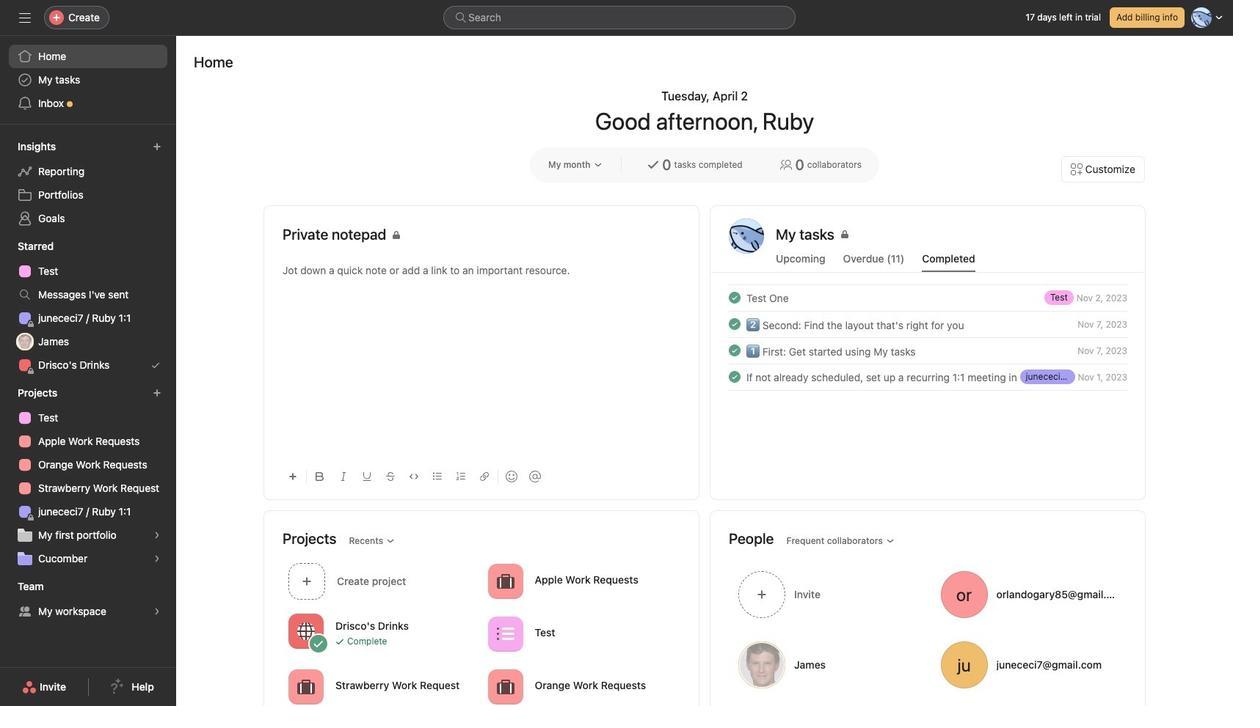Task type: locate. For each thing, give the bounding box(es) containing it.
hide sidebar image
[[19, 12, 31, 23]]

briefcase image down list image
[[497, 679, 514, 696]]

teams element
[[0, 574, 176, 627]]

list box
[[443, 6, 796, 29]]

see details, my first portfolio image
[[153, 531, 161, 540]]

see details, cucomber image
[[153, 555, 161, 564]]

list item
[[711, 285, 1145, 311], [711, 311, 1145, 338], [711, 338, 1145, 364], [711, 364, 1145, 390], [283, 559, 482, 604]]

toolbar
[[283, 460, 680, 493]]

at mention image
[[529, 471, 541, 483]]

0 vertical spatial briefcase image
[[497, 573, 514, 591]]

briefcase image up list image
[[497, 573, 514, 591]]

global element
[[0, 36, 176, 124]]

underline image
[[363, 473, 371, 482]]

Completed checkbox
[[726, 316, 744, 333], [726, 342, 744, 360], [726, 368, 744, 386]]

completed image up completed image
[[726, 289, 744, 307]]

0 vertical spatial completed image
[[726, 289, 744, 307]]

see details, my workspace image
[[153, 608, 161, 617]]

completed image
[[726, 289, 744, 307], [726, 316, 744, 333], [726, 368, 744, 386]]

2 vertical spatial completed checkbox
[[726, 368, 744, 386]]

1 vertical spatial completed checkbox
[[726, 342, 744, 360]]

insights element
[[0, 134, 176, 233]]

2 vertical spatial completed image
[[726, 368, 744, 386]]

0 vertical spatial completed checkbox
[[726, 316, 744, 333]]

1 vertical spatial briefcase image
[[497, 679, 514, 696]]

emoji image
[[506, 471, 517, 483]]

view profile image
[[729, 219, 764, 254]]

code image
[[410, 473, 418, 482]]

completed image down completed option
[[726, 316, 744, 333]]

1 vertical spatial completed image
[[726, 316, 744, 333]]

insert an object image
[[288, 473, 297, 482]]

briefcase image
[[497, 573, 514, 591], [497, 679, 514, 696]]

completed image down completed image
[[726, 368, 744, 386]]

2 completed checkbox from the top
[[726, 342, 744, 360]]

completed image
[[726, 342, 744, 360]]



Task type: describe. For each thing, give the bounding box(es) containing it.
link image
[[480, 473, 489, 482]]

3 completed image from the top
[[726, 368, 744, 386]]

Completed checkbox
[[726, 289, 744, 307]]

1 completed image from the top
[[726, 289, 744, 307]]

bulleted list image
[[433, 473, 442, 482]]

bold image
[[316, 473, 324, 482]]

list image
[[497, 626, 514, 643]]

briefcase image
[[297, 679, 315, 696]]

3 completed checkbox from the top
[[726, 368, 744, 386]]

2 briefcase image from the top
[[497, 679, 514, 696]]

strikethrough image
[[386, 473, 395, 482]]

1 briefcase image from the top
[[497, 573, 514, 591]]

new insights image
[[153, 142, 161, 151]]

projects element
[[0, 380, 176, 574]]

starred element
[[0, 233, 176, 380]]

italics image
[[339, 473, 348, 482]]

numbered list image
[[457, 473, 465, 482]]

1 completed checkbox from the top
[[726, 316, 744, 333]]

2 completed image from the top
[[726, 316, 744, 333]]

new project or portfolio image
[[153, 389, 161, 398]]

globe image
[[297, 623, 315, 640]]



Task type: vqa. For each thing, say whether or not it's contained in the screenshot.
Hide sidebar image
yes



